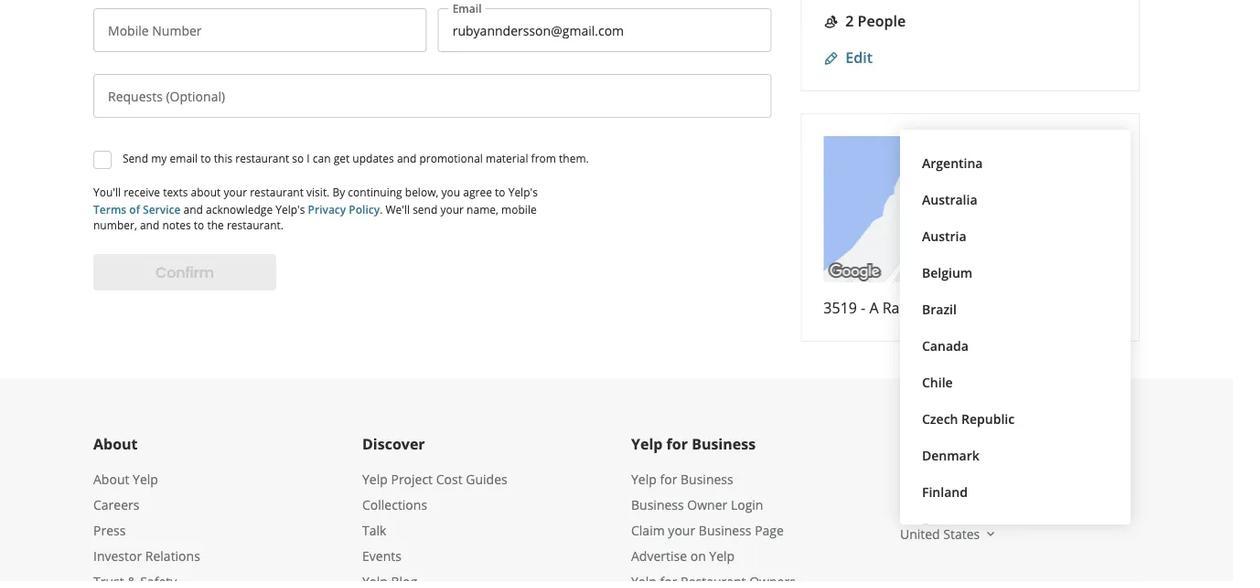 Task type: vqa. For each thing, say whether or not it's contained in the screenshot.


Task type: describe. For each thing, give the bounding box(es) containing it.
0 vertical spatial to
[[201, 150, 211, 166]]

canada button
[[915, 328, 1116, 364]]

we'll
[[386, 202, 410, 217]]

united states
[[900, 526, 980, 543]]

yelp project cost guides link
[[362, 471, 507, 488]]

france button
[[915, 510, 1116, 547]]

about
[[191, 184, 221, 199]]

notes
[[162, 217, 191, 232]]

my
[[151, 150, 167, 166]]

receive
[[124, 184, 160, 199]]

states
[[944, 526, 980, 543]]

business down owner
[[699, 522, 752, 539]]

-
[[861, 298, 866, 318]]

brazil
[[922, 301, 957, 318]]

policy
[[349, 202, 380, 217]]

send
[[413, 202, 438, 217]]

below,
[[405, 184, 439, 199]]

restaurant.
[[227, 217, 284, 232]]

continuing
[[348, 184, 402, 199]]

project
[[391, 471, 433, 488]]

france
[[922, 520, 964, 537]]

name,
[[467, 202, 499, 217]]

advertise on yelp link
[[631, 548, 735, 565]]

agree
[[463, 184, 492, 199]]

by
[[332, 184, 345, 199]]

2 people
[[846, 11, 906, 31]]

countries
[[900, 497, 971, 516]]

on
[[690, 548, 706, 565]]

so
[[292, 150, 304, 166]]

owner
[[687, 496, 728, 514]]

czech republic button
[[915, 401, 1116, 437]]

events link
[[362, 548, 402, 565]]

investor relations link
[[93, 548, 200, 565]]

austria
[[922, 227, 967, 245]]

.
[[380, 202, 383, 217]]

service
[[143, 202, 181, 217]]

material
[[486, 150, 528, 166]]

your inside . we'll send your name, mobile number, and notes to the restaurant.
[[440, 202, 464, 217]]

czech
[[922, 410, 958, 428]]

page
[[755, 522, 784, 539]]

claim
[[631, 522, 665, 539]]

16 chevron down v2 image
[[984, 527, 998, 542]]

privacy policy link
[[308, 200, 380, 217]]

yelp for business link
[[631, 471, 733, 488]]

claim your business page link
[[631, 522, 784, 539]]

investor
[[93, 548, 142, 565]]

this
[[214, 150, 233, 166]]

email
[[170, 150, 198, 166]]

austria button
[[915, 218, 1116, 254]]

talk link
[[362, 522, 386, 539]]

yelp for yelp for business business owner login claim your business page advertise on yelp
[[631, 471, 657, 488]]

united states button
[[900, 526, 998, 543]]

press link
[[93, 522, 126, 539]]

about for about yelp careers press investor relations
[[93, 471, 129, 488]]

careers link
[[93, 496, 139, 514]]

1 horizontal spatial yelp's
[[508, 184, 538, 199]]

australia button
[[915, 181, 1116, 218]]

2 horizontal spatial and
[[397, 150, 417, 166]]

canada
[[922, 337, 969, 355]]

for for yelp for business
[[667, 435, 688, 454]]

to inside you'll receive texts about your restaurant visit. by continuing below, you agree to yelp's terms of service and acknowledge yelp's privacy policy
[[495, 184, 506, 199]]

austin,
[[994, 298, 1041, 318]]

business up 'yelp for business' link
[[692, 435, 756, 454]]

about for about
[[93, 435, 138, 454]]

restaurant for this
[[235, 150, 289, 166]]

australia
[[922, 191, 978, 208]]

terms of service link
[[93, 200, 181, 217]]

of
[[129, 202, 140, 217]]

from
[[531, 150, 556, 166]]

argentina
[[922, 154, 983, 172]]

i
[[307, 150, 310, 166]]

(optional)
[[166, 87, 225, 105]]

edit
[[846, 48, 873, 67]]

yelp right on
[[709, 548, 735, 565]]



Task type: locate. For each thing, give the bounding box(es) containing it.
people
[[858, 11, 906, 31]]

and right the updates
[[397, 150, 417, 166]]

languages
[[900, 435, 978, 454]]

3519 - a ranch rd 620 n austin, tx 78734
[[824, 298, 1107, 318]]

united
[[900, 526, 940, 543]]

them.
[[559, 150, 589, 166]]

1 vertical spatial to
[[495, 184, 506, 199]]

to left the
[[194, 217, 204, 232]]

. we'll send your name, mobile number, and notes to the restaurant.
[[93, 202, 537, 232]]

yelp's left the privacy
[[276, 202, 305, 217]]

yelp up claim
[[631, 471, 657, 488]]

the
[[207, 217, 224, 232]]

0 vertical spatial your
[[224, 184, 247, 199]]

tx
[[1045, 298, 1061, 318]]

and down about
[[183, 202, 203, 217]]

business owner login link
[[631, 496, 763, 514]]

visit.
[[307, 184, 330, 199]]

republic
[[962, 410, 1015, 428]]

0 vertical spatial about
[[93, 435, 138, 454]]

for for yelp for business business owner login claim your business page advertise on yelp
[[660, 471, 677, 488]]

1 about from the top
[[93, 435, 138, 454]]

email
[[453, 1, 482, 16]]

your up advertise on yelp link
[[668, 522, 695, 539]]

2
[[846, 11, 854, 31]]

about up careers link at the left of the page
[[93, 471, 129, 488]]

and inside . we'll send your name, mobile number, and notes to the restaurant.
[[140, 217, 159, 232]]

press
[[93, 522, 126, 539]]

yelp inside about yelp careers press investor relations
[[133, 471, 158, 488]]

business
[[692, 435, 756, 454], [681, 471, 733, 488], [631, 496, 684, 514], [699, 522, 752, 539]]

  text field
[[93, 74, 772, 118]]

  email field
[[438, 8, 772, 52]]

send my email to this restaurant so i can get updates and promotional material from them.
[[123, 150, 589, 166]]

get
[[334, 150, 350, 166]]

16 groups v2 image
[[824, 14, 838, 29]]

denmark button
[[915, 437, 1116, 474]]

620
[[950, 298, 975, 318]]

about
[[93, 435, 138, 454], [93, 471, 129, 488]]

events
[[362, 548, 402, 565]]

1 vertical spatial about
[[93, 471, 129, 488]]

to left this
[[201, 150, 211, 166]]

advertise
[[631, 548, 687, 565]]

business up owner
[[681, 471, 733, 488]]

for up business owner login link at the right of the page
[[660, 471, 677, 488]]

for
[[667, 435, 688, 454], [660, 471, 677, 488]]

cost
[[436, 471, 463, 488]]

and down service
[[140, 217, 159, 232]]

2 vertical spatial to
[[194, 217, 204, 232]]

belgium button
[[915, 254, 1116, 291]]

finland
[[922, 484, 968, 501]]

1 vertical spatial yelp's
[[276, 202, 305, 217]]

your inside "yelp for business business owner login claim your business page advertise on yelp"
[[668, 522, 695, 539]]

updates
[[353, 150, 394, 166]]

finland button
[[915, 474, 1116, 510]]

yelp up careers
[[133, 471, 158, 488]]

collections link
[[362, 496, 427, 514]]

yelp's
[[508, 184, 538, 199], [276, 202, 305, 217]]

edit link
[[824, 48, 873, 67]]

  telephone field
[[93, 8, 427, 52]]

about yelp link
[[93, 471, 158, 488]]

collections
[[362, 496, 427, 514]]

restaurant up the 'restaurant.'
[[250, 184, 304, 199]]

restaurant left so
[[235, 150, 289, 166]]

2 horizontal spatial your
[[668, 522, 695, 539]]

chile button
[[915, 364, 1116, 401]]

yelp's up mobile
[[508, 184, 538, 199]]

ranch
[[883, 298, 925, 318]]

1 horizontal spatial and
[[183, 202, 203, 217]]

your down you
[[440, 202, 464, 217]]

your up acknowledge
[[224, 184, 247, 199]]

yelp up 'yelp for business' link
[[631, 435, 663, 454]]

mobile
[[108, 21, 149, 39]]

1 vertical spatial your
[[440, 202, 464, 217]]

number
[[152, 21, 202, 39]]

relations
[[145, 548, 200, 565]]

talk
[[362, 522, 386, 539]]

send
[[123, 150, 148, 166]]

and inside you'll receive texts about your restaurant visit. by continuing below, you agree to yelp's terms of service and acknowledge yelp's privacy policy
[[183, 202, 203, 217]]

for up 'yelp for business' link
[[667, 435, 688, 454]]

terms
[[93, 202, 126, 217]]

texts
[[163, 184, 188, 199]]

your
[[224, 184, 247, 199], [440, 202, 464, 217], [668, 522, 695, 539]]

16 pencil v2 image
[[824, 51, 838, 66]]

yelp for yelp project cost guides collections talk events
[[362, 471, 388, 488]]

restaurant for your
[[250, 184, 304, 199]]

login
[[731, 496, 763, 514]]

restaurant inside you'll receive texts about your restaurant visit. by continuing below, you agree to yelp's terms of service and acknowledge yelp's privacy policy
[[250, 184, 304, 199]]

0 horizontal spatial and
[[140, 217, 159, 232]]

argentina button
[[915, 145, 1116, 181]]

0 horizontal spatial yelp's
[[276, 202, 305, 217]]

to
[[201, 150, 211, 166], [495, 184, 506, 199], [194, 217, 204, 232]]

careers
[[93, 496, 139, 514]]

you'll receive texts about your restaurant visit. by continuing below, you agree to yelp's terms of service and acknowledge yelp's privacy policy
[[93, 184, 538, 217]]

0 vertical spatial for
[[667, 435, 688, 454]]

acknowledge
[[206, 202, 273, 217]]

n
[[979, 298, 990, 318]]

your inside you'll receive texts about your restaurant visit. by continuing below, you agree to yelp's terms of service and acknowledge yelp's privacy policy
[[224, 184, 247, 199]]

map image
[[824, 136, 1109, 283]]

chile
[[922, 374, 953, 391]]

2 vertical spatial your
[[668, 522, 695, 539]]

0 vertical spatial yelp's
[[508, 184, 538, 199]]

2 about from the top
[[93, 471, 129, 488]]

business up claim
[[631, 496, 684, 514]]

for inside "yelp for business business owner login claim your business page advertise on yelp"
[[660, 471, 677, 488]]

1 vertical spatial for
[[660, 471, 677, 488]]

yelp for yelp for business
[[631, 435, 663, 454]]

rd
[[928, 298, 946, 318]]

requests (optional)
[[108, 87, 225, 105]]

to right agree
[[495, 184, 506, 199]]

discover
[[362, 435, 425, 454]]

can
[[313, 150, 331, 166]]

about inside about yelp careers press investor relations
[[93, 471, 129, 488]]

1 horizontal spatial your
[[440, 202, 464, 217]]

belgium
[[922, 264, 973, 281]]

denmark
[[922, 447, 980, 464]]

yelp for business
[[631, 435, 756, 454]]

you'll
[[93, 184, 121, 199]]

privacy
[[308, 202, 346, 217]]

to inside . we'll send your name, mobile number, and notes to the restaurant.
[[194, 217, 204, 232]]

0 horizontal spatial your
[[224, 184, 247, 199]]

1 vertical spatial restaurant
[[250, 184, 304, 199]]

you
[[441, 184, 460, 199]]

about up about yelp link
[[93, 435, 138, 454]]

a
[[869, 298, 879, 318]]

0 vertical spatial restaurant
[[235, 150, 289, 166]]

yelp for business business owner login claim your business page advertise on yelp
[[631, 471, 784, 565]]

yelp inside yelp project cost guides collections talk events
[[362, 471, 388, 488]]

yelp up collections
[[362, 471, 388, 488]]

mobile
[[501, 202, 537, 217]]

about yelp careers press investor relations
[[93, 471, 200, 565]]



